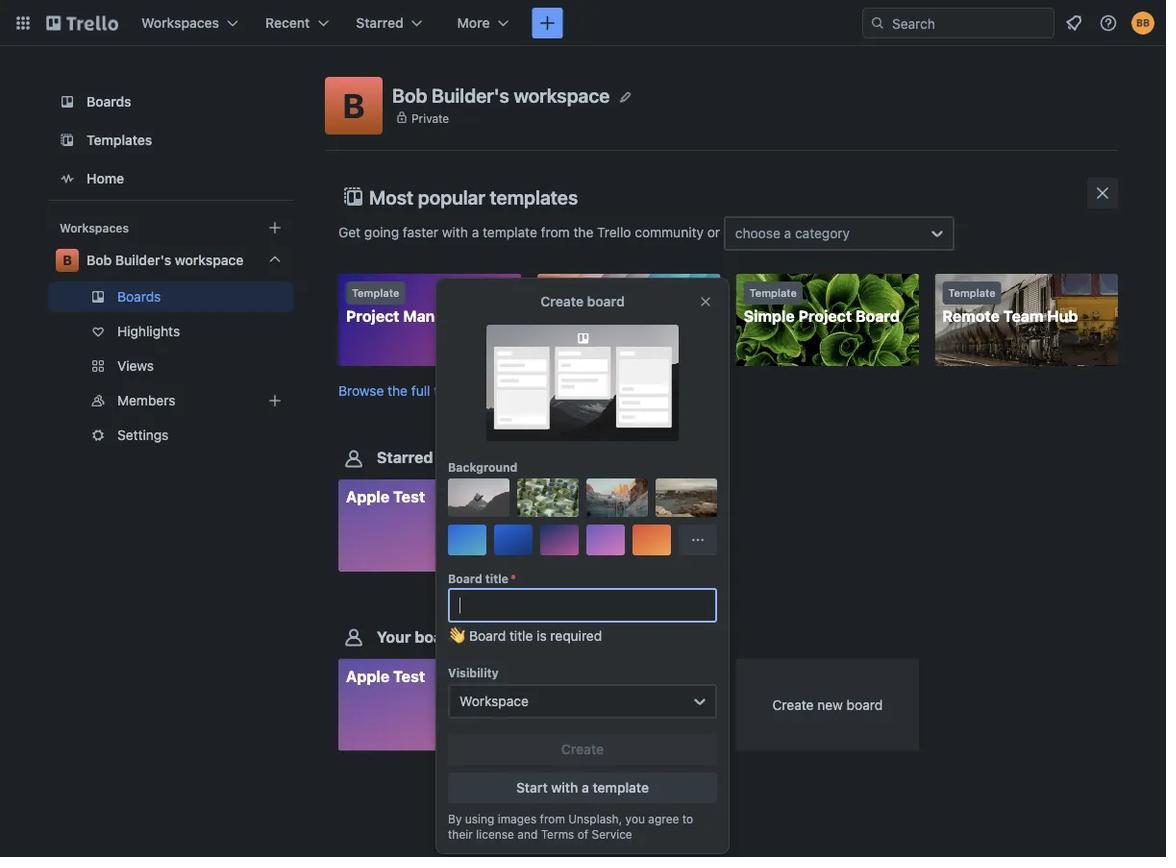 Task type: locate. For each thing, give the bounding box(es) containing it.
most
[[369, 186, 414, 208]]

0 vertical spatial title
[[485, 572, 509, 586]]

workspaces
[[141, 15, 219, 31], [60, 221, 129, 235]]

license and terms of service
[[476, 828, 633, 841]]

0 vertical spatial workspace
[[514, 84, 610, 107]]

boards up templates
[[87, 94, 131, 110]]

1 vertical spatial apple
[[346, 667, 390, 686]]

2 vertical spatial board
[[847, 697, 883, 713]]

from inside by using images from unsplash, you agree to their
[[540, 813, 565, 826]]

title left is
[[510, 628, 533, 644]]

starred right recent dropdown button
[[356, 15, 404, 31]]

1 horizontal spatial bob
[[392, 84, 427, 107]]

with
[[442, 224, 468, 240], [551, 780, 578, 796]]

1 vertical spatial with
[[551, 780, 578, 796]]

starred
[[356, 15, 404, 31], [377, 449, 433, 467]]

template right "full"
[[434, 383, 489, 399]]

2 horizontal spatial a
[[784, 226, 792, 241]]

create up the start with a template
[[562, 742, 604, 758]]

1 vertical spatial apple test link
[[339, 659, 522, 751]]

0 horizontal spatial bob
[[87, 252, 112, 268]]

boards link up templates link
[[48, 85, 294, 119]]

0 horizontal spatial workspaces
[[60, 221, 129, 235]]

project inside template simple project board
[[799, 307, 852, 326]]

1 vertical spatial title
[[510, 628, 533, 644]]

create left new
[[773, 697, 814, 713]]

team
[[1004, 307, 1044, 326]]

None text field
[[448, 589, 717, 623]]

from
[[541, 224, 570, 240], [540, 813, 565, 826]]

template inside 'button'
[[593, 780, 649, 796]]

home
[[87, 171, 124, 187]]

0 vertical spatial trello
[[597, 224, 631, 240]]

boards link up highlights link
[[48, 282, 294, 313]]

starred down "full"
[[377, 449, 433, 467]]

1 vertical spatial bob builder's workspace
[[87, 252, 244, 268]]

starred boards
[[377, 449, 489, 467]]

bob builder's workspace down more popup button
[[392, 84, 610, 107]]

template up "remote"
[[949, 287, 996, 300]]

bob builder's workspace up highlights link
[[87, 252, 244, 268]]

create button
[[448, 735, 717, 766]]

apple test link down your boards
[[339, 659, 522, 751]]

0 vertical spatial workspaces
[[141, 15, 219, 31]]

is
[[537, 628, 547, 644]]

1 horizontal spatial a
[[582, 780, 589, 796]]

template inside "template remote team hub"
[[949, 287, 996, 300]]

views
[[117, 358, 154, 374]]

bob down home
[[87, 252, 112, 268]]

apple test
[[346, 488, 425, 507], [346, 667, 425, 686]]

template for browse the full template gallery
[[434, 383, 489, 399]]

template up simple
[[750, 287, 797, 300]]

workspace
[[514, 84, 610, 107], [175, 252, 244, 268]]

template project management
[[346, 287, 501, 326]]

2 project from the left
[[799, 307, 852, 326]]

board left "remote"
[[856, 307, 900, 326]]

board left * on the left bottom of page
[[448, 572, 483, 586]]

apple test down starred boards
[[346, 488, 425, 507]]

a down "most popular templates"
[[472, 224, 479, 240]]

boards link
[[48, 85, 294, 119], [48, 282, 294, 313]]

template
[[352, 287, 399, 300], [551, 287, 598, 300], [750, 287, 797, 300], [949, 287, 996, 300], [605, 307, 674, 326]]

0 vertical spatial boards link
[[48, 85, 294, 119]]

browse
[[339, 383, 384, 399]]

your
[[377, 628, 411, 646]]

0 vertical spatial the
[[574, 224, 594, 240]]

and
[[518, 828, 538, 841]]

boards right your
[[415, 628, 467, 646]]

apple down your
[[346, 667, 390, 686]]

primary element
[[0, 0, 1167, 46]]

test down your boards
[[393, 667, 425, 686]]

1 vertical spatial apple test
[[346, 667, 425, 686]]

template inside template simple project board
[[750, 287, 797, 300]]

1 vertical spatial b
[[63, 252, 72, 268]]

create
[[541, 294, 584, 310], [773, 697, 814, 713], [562, 742, 604, 758]]

template down the 'templates'
[[483, 224, 537, 240]]

board
[[587, 294, 625, 310], [617, 667, 660, 686], [847, 697, 883, 713]]

a right choose
[[784, 226, 792, 241]]

0 vertical spatial with
[[442, 224, 468, 240]]

back to home image
[[46, 8, 118, 38]]

test down starred boards
[[393, 488, 425, 507]]

start with a template button
[[448, 773, 717, 804]]

highlights
[[117, 324, 180, 339]]

2 apple from the top
[[346, 667, 390, 686]]

template up you
[[593, 780, 649, 796]]

hub
[[1048, 307, 1078, 326]]

home image
[[56, 167, 79, 190]]

templates
[[490, 186, 578, 208]]

trello
[[597, 224, 631, 240], [571, 667, 613, 686]]

0 vertical spatial builder's
[[432, 84, 510, 107]]

choose a category
[[736, 226, 850, 241]]

2 test from the top
[[393, 667, 425, 686]]

the down the 'templates'
[[574, 224, 594, 240]]

0 horizontal spatial b
[[63, 252, 72, 268]]

custom image image
[[471, 490, 487, 506]]

0 vertical spatial bob
[[392, 84, 427, 107]]

1 horizontal spatial builder's
[[432, 84, 510, 107]]

template for project
[[352, 287, 399, 300]]

1 boards link from the top
[[48, 85, 294, 119]]

workspace up highlights link
[[175, 252, 244, 268]]

1 horizontal spatial bob builder's workspace
[[392, 84, 610, 107]]

0 horizontal spatial project
[[346, 307, 400, 326]]

to
[[683, 813, 693, 826]]

wave image
[[448, 627, 462, 654]]

template down 'going'
[[352, 287, 399, 300]]

0 vertical spatial bob builder's workspace
[[392, 84, 610, 107]]

template
[[483, 224, 537, 240], [434, 383, 489, 399], [593, 780, 649, 796]]

boards up highlights at the left top of page
[[117, 289, 161, 305]]

b down 'home' image
[[63, 252, 72, 268]]

builder's up highlights at the left top of page
[[115, 252, 171, 268]]

board for my
[[617, 667, 660, 686]]

0 vertical spatial board
[[856, 307, 900, 326]]

template right kanban
[[605, 307, 674, 326]]

template up kanban
[[551, 287, 598, 300]]

0 vertical spatial apple test
[[346, 488, 425, 507]]

boards for starred boards
[[437, 449, 489, 467]]

template for remote
[[949, 287, 996, 300]]

1 vertical spatial test
[[393, 667, 425, 686]]

private
[[412, 111, 449, 125]]

board for create
[[847, 697, 883, 713]]

title
[[485, 572, 509, 586], [510, 628, 533, 644]]

project
[[346, 307, 400, 326], [799, 307, 852, 326]]

more button
[[446, 8, 521, 38]]

a up unsplash,
[[582, 780, 589, 796]]

start
[[516, 780, 548, 796]]

management
[[403, 307, 501, 326]]

0 vertical spatial test
[[393, 488, 425, 507]]

template for kanban
[[551, 287, 598, 300]]

my trello board link
[[537, 659, 721, 751]]

0 vertical spatial starred
[[356, 15, 404, 31]]

trello left community
[[597, 224, 631, 240]]

full
[[411, 383, 430, 399]]

0 vertical spatial b
[[343, 86, 365, 125]]

0 vertical spatial apple
[[346, 488, 390, 507]]

board
[[856, 307, 900, 326], [448, 572, 483, 586], [469, 628, 506, 644]]

visibility
[[448, 666, 499, 680]]

boards
[[87, 94, 131, 110], [117, 289, 161, 305]]

1 vertical spatial board
[[448, 572, 483, 586]]

from up license and terms of service
[[540, 813, 565, 826]]

recent button
[[254, 8, 341, 38]]

template inside template project management
[[352, 287, 399, 300]]

using
[[465, 813, 495, 826]]

builder's up private
[[432, 84, 510, 107]]

1 vertical spatial starred
[[377, 449, 433, 467]]

background element
[[448, 479, 717, 556]]

1 project from the left
[[346, 307, 400, 326]]

board right 👋
[[469, 628, 506, 644]]

b left private
[[343, 86, 365, 125]]

more
[[457, 15, 490, 31]]

bob builder's workspace
[[392, 84, 610, 107], [87, 252, 244, 268]]

boards
[[437, 449, 489, 467], [415, 628, 467, 646]]

2 vertical spatial template
[[593, 780, 649, 796]]

bob
[[392, 84, 427, 107], [87, 252, 112, 268]]

boards up custom image
[[437, 449, 489, 467]]

1 horizontal spatial workspaces
[[141, 15, 219, 31]]

1 horizontal spatial b
[[343, 86, 365, 125]]

the left "full"
[[388, 383, 408, 399]]

2 vertical spatial create
[[562, 742, 604, 758]]

trello right my
[[571, 667, 613, 686]]

create new board
[[773, 697, 883, 713]]

1 vertical spatial workspace
[[175, 252, 244, 268]]

1 test from the top
[[393, 488, 425, 507]]

license
[[476, 828, 514, 841]]

0 horizontal spatial builder's
[[115, 252, 171, 268]]

0 vertical spatial create
[[541, 294, 584, 310]]

apple test link down starred boards
[[339, 480, 522, 572]]

1 vertical spatial boards link
[[48, 282, 294, 313]]

1 horizontal spatial with
[[551, 780, 578, 796]]

1 vertical spatial from
[[540, 813, 565, 826]]

a
[[472, 224, 479, 240], [784, 226, 792, 241], [582, 780, 589, 796]]

from down the 'templates'
[[541, 224, 570, 240]]

project up the browse
[[346, 307, 400, 326]]

starred inside dropdown button
[[356, 15, 404, 31]]

title left * on the left bottom of page
[[485, 572, 509, 586]]

members
[[117, 393, 175, 409]]

0 vertical spatial boards
[[437, 449, 489, 467]]

1 vertical spatial the
[[388, 383, 408, 399]]

1 vertical spatial create
[[773, 697, 814, 713]]

with right start
[[551, 780, 578, 796]]

unsplash,
[[569, 813, 622, 826]]

2 apple test from the top
[[346, 667, 425, 686]]

community
[[635, 224, 704, 240]]

Search field
[[886, 9, 1054, 38]]

apple test down your
[[346, 667, 425, 686]]

project right simple
[[799, 307, 852, 326]]

1 horizontal spatial project
[[799, 307, 852, 326]]

board inside the my trello board link
[[617, 667, 660, 686]]

workspace down create board or workspace icon
[[514, 84, 610, 107]]

2 vertical spatial board
[[469, 628, 506, 644]]

board image
[[56, 90, 79, 113]]

b
[[343, 86, 365, 125], [63, 252, 72, 268]]

1 apple from the top
[[346, 488, 390, 507]]

create down the get going faster with a template from the trello community or
[[541, 294, 584, 310]]

terms of service link
[[541, 828, 633, 841]]

apple test link
[[339, 480, 522, 572], [339, 659, 522, 751]]

1 vertical spatial boards
[[415, 628, 467, 646]]

images
[[498, 813, 537, 826]]

a inside 'button'
[[582, 780, 589, 796]]

1 vertical spatial board
[[617, 667, 660, 686]]

0 vertical spatial template
[[483, 224, 537, 240]]

agree
[[649, 813, 679, 826]]

bob up private
[[392, 84, 427, 107]]

with right faster
[[442, 224, 468, 240]]

browse the full template gallery link
[[339, 383, 534, 399]]

0 vertical spatial apple test link
[[339, 480, 522, 572]]

1 vertical spatial bob
[[87, 252, 112, 268]]

apple test for second apple test link
[[346, 667, 425, 686]]

1 vertical spatial template
[[434, 383, 489, 399]]

builder's
[[432, 84, 510, 107], [115, 252, 171, 268]]

1 apple test from the top
[[346, 488, 425, 507]]

test
[[393, 488, 425, 507], [393, 667, 425, 686]]

create board or workspace image
[[538, 13, 557, 33]]

apple down starred boards
[[346, 488, 390, 507]]

apple
[[346, 488, 390, 507], [346, 667, 390, 686]]



Task type: describe. For each thing, give the bounding box(es) containing it.
0 horizontal spatial a
[[472, 224, 479, 240]]

0 vertical spatial from
[[541, 224, 570, 240]]

0 horizontal spatial the
[[388, 383, 408, 399]]

create board
[[541, 294, 625, 310]]

kanban
[[545, 307, 601, 326]]

0 horizontal spatial bob builder's workspace
[[87, 252, 244, 268]]

settings
[[117, 427, 169, 443]]

1 apple test link from the top
[[339, 480, 522, 572]]

0 horizontal spatial with
[[442, 224, 468, 240]]

your boards
[[377, 628, 467, 646]]

1 vertical spatial trello
[[571, 667, 613, 686]]

you
[[626, 813, 645, 826]]

choose
[[736, 226, 781, 241]]

board inside template simple project board
[[856, 307, 900, 326]]

license link
[[476, 828, 514, 841]]

1 horizontal spatial title
[[510, 628, 533, 644]]

background
[[448, 461, 518, 474]]

search image
[[870, 15, 886, 31]]

open information menu image
[[1099, 13, 1118, 33]]

starred for starred
[[356, 15, 404, 31]]

category
[[795, 226, 850, 241]]

*
[[511, 572, 516, 586]]

close popover image
[[698, 294, 714, 310]]

simple
[[744, 307, 795, 326]]

create inside button
[[562, 742, 604, 758]]

0 notifications image
[[1063, 12, 1086, 35]]

get
[[339, 224, 361, 240]]

0 horizontal spatial workspace
[[175, 252, 244, 268]]

templates link
[[48, 123, 294, 158]]

start with a template
[[516, 780, 649, 796]]

👋 board title is required
[[448, 628, 602, 644]]

starred button
[[345, 8, 434, 38]]

or
[[708, 224, 720, 240]]

members link
[[48, 386, 294, 416]]

template for simple
[[750, 287, 797, 300]]

gallery
[[492, 383, 534, 399]]

popular
[[418, 186, 486, 208]]

2 boards link from the top
[[48, 282, 294, 313]]

templates
[[87, 132, 152, 148]]

template kanban template
[[545, 287, 674, 326]]

b button
[[325, 77, 383, 135]]

2 apple test link from the top
[[339, 659, 522, 751]]

by using images from unsplash, you agree to their
[[448, 813, 693, 841]]

required
[[551, 628, 602, 644]]

1 horizontal spatial workspace
[[514, 84, 610, 107]]

1 vertical spatial builder's
[[115, 252, 171, 268]]

create for board
[[541, 294, 584, 310]]

their
[[448, 828, 473, 841]]

workspace
[[460, 694, 529, 710]]

0 vertical spatial board
[[587, 294, 625, 310]]

recent
[[265, 15, 310, 31]]

template simple project board
[[744, 287, 900, 326]]

👋
[[448, 628, 462, 644]]

apple for 1st apple test link from the top
[[346, 488, 390, 507]]

project inside template project management
[[346, 307, 400, 326]]

apple test for 1st apple test link from the top
[[346, 488, 425, 507]]

settings link
[[48, 420, 294, 451]]

apple for second apple test link
[[346, 667, 390, 686]]

create for new
[[773, 697, 814, 713]]

bob builder (bobbuilder40) image
[[1132, 12, 1155, 35]]

faster
[[403, 224, 439, 240]]

service
[[592, 828, 633, 841]]

add image
[[264, 389, 287, 413]]

create a workspace image
[[264, 216, 287, 239]]

browse the full template gallery
[[339, 383, 534, 399]]

boards for your boards
[[415, 628, 467, 646]]

template for start with a template
[[593, 780, 649, 796]]

1 horizontal spatial the
[[574, 224, 594, 240]]

new
[[818, 697, 843, 713]]

going
[[364, 224, 399, 240]]

home link
[[48, 162, 294, 196]]

template board image
[[56, 129, 79, 152]]

starred for starred boards
[[377, 449, 433, 467]]

my
[[545, 667, 568, 686]]

most popular templates
[[369, 186, 578, 208]]

board title *
[[448, 572, 516, 586]]

by
[[448, 813, 462, 826]]

highlights link
[[48, 316, 294, 347]]

with inside 'button'
[[551, 780, 578, 796]]

workspaces inside popup button
[[141, 15, 219, 31]]

my trello board
[[545, 667, 660, 686]]

template remote team hub
[[943, 287, 1078, 326]]

terms
[[541, 828, 574, 841]]

1 vertical spatial boards
[[117, 289, 161, 305]]

0 horizontal spatial title
[[485, 572, 509, 586]]

0 vertical spatial boards
[[87, 94, 131, 110]]

1 vertical spatial workspaces
[[60, 221, 129, 235]]

of
[[578, 828, 589, 841]]

b inside button
[[343, 86, 365, 125]]

views link
[[48, 351, 294, 382]]

remote
[[943, 307, 1000, 326]]

workspaces button
[[130, 8, 250, 38]]

get going faster with a template from the trello community or
[[339, 224, 724, 240]]



Task type: vqa. For each thing, say whether or not it's contained in the screenshot.
Starred Icon
no



